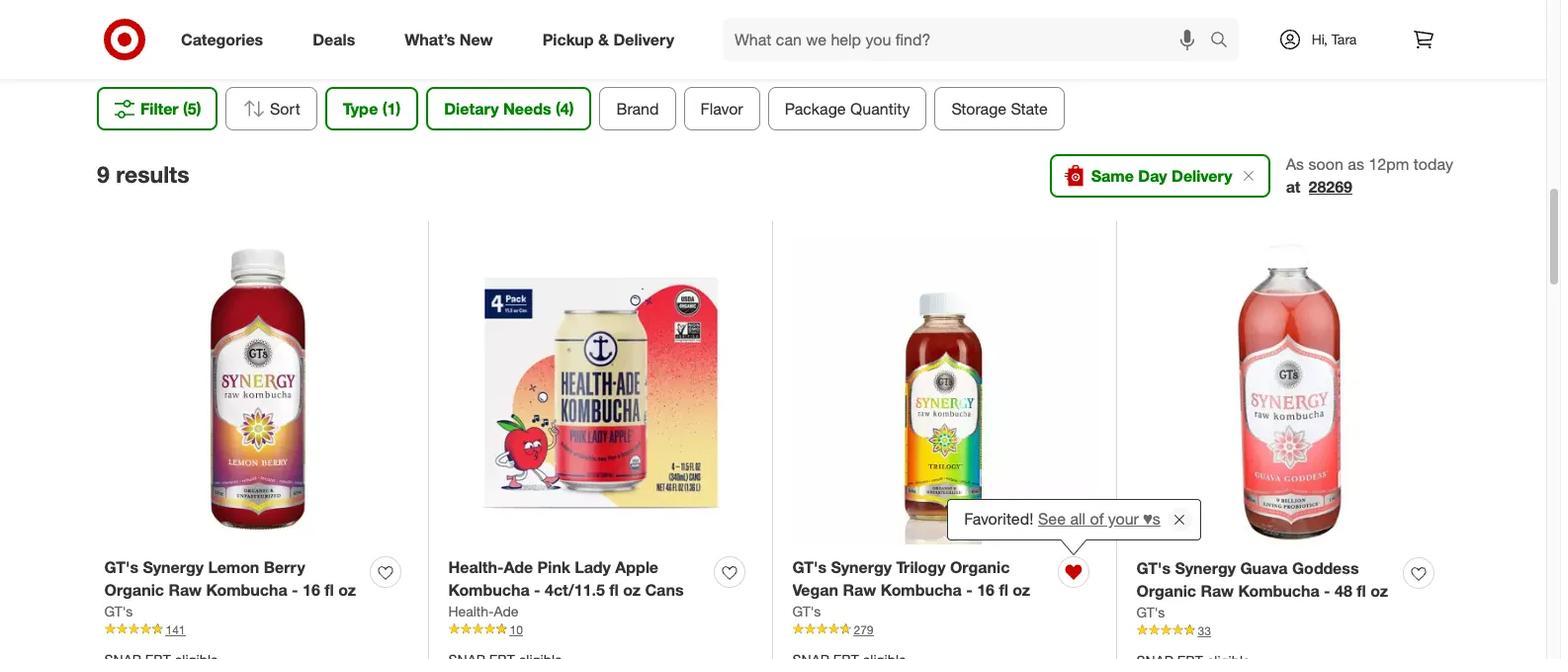 Task type: vqa. For each thing, say whether or not it's contained in the screenshot.
GT'S Link to the left
yes



Task type: describe. For each thing, give the bounding box(es) containing it.
gt's inside gt's synergy guava goddess organic raw kombucha - 48 fl oz
[[1137, 559, 1171, 579]]

279 link
[[793, 622, 1098, 639]]

raw for trilogy
[[843, 580, 877, 600]]

oz for gt's synergy guava goddess organic raw kombucha - 48 fl oz
[[1371, 581, 1389, 601]]

- for gt's synergy trilogy organic vegan raw kombucha - 16 fl oz
[[967, 580, 973, 600]]

gt's link for gt's synergy lemon berry organic raw kombucha - 16 fl oz
[[104, 602, 133, 622]]

apple
[[616, 558, 659, 578]]

filter
[[140, 99, 179, 119]]

♥s
[[1143, 509, 1161, 529]]

type (1)
[[342, 99, 400, 119]]

What can we help you find? suggestions appear below search field
[[723, 18, 1216, 61]]

kombucha inside 'health-ade pink lady apple kombucha - 4ct/11.5 fl oz cans'
[[449, 580, 530, 600]]

advertisement region
[[180, 0, 1367, 46]]

trilogy
[[897, 558, 946, 578]]

filter (5) button
[[97, 87, 217, 131]]

pickup & delivery
[[543, 29, 675, 49]]

lady
[[575, 558, 611, 578]]

279
[[854, 623, 874, 638]]

synergy for trilogy
[[831, 558, 892, 578]]

state
[[1011, 99, 1048, 119]]

lemon
[[208, 558, 259, 578]]

9 results
[[97, 160, 189, 188]]

brand
[[616, 99, 659, 119]]

brand button
[[599, 87, 676, 131]]

33
[[1198, 624, 1212, 639]]

(1)
[[382, 99, 400, 119]]

kombucha for gt's synergy guava goddess organic raw kombucha - 48 fl oz
[[1239, 581, 1320, 601]]

organic for gt's synergy lemon berry organic raw kombucha - 16 fl oz
[[104, 580, 164, 600]]

of
[[1090, 509, 1104, 529]]

vegan
[[793, 580, 839, 600]]

health- for health-ade
[[449, 603, 494, 620]]

synergy for guava
[[1176, 559, 1236, 579]]

sponsored
[[1309, 47, 1367, 62]]

quantity
[[850, 99, 910, 119]]

deals
[[313, 29, 355, 49]]

package
[[785, 99, 846, 119]]

storage state
[[952, 99, 1048, 119]]

health-ade
[[449, 603, 519, 620]]

&
[[598, 29, 609, 49]]

16 for organic
[[978, 580, 995, 600]]

10
[[510, 623, 523, 638]]

oz for gt's synergy lemon berry organic raw kombucha - 16 fl oz
[[339, 580, 356, 600]]

berry
[[264, 558, 305, 578]]

as
[[1287, 154, 1305, 174]]

all
[[1070, 509, 1086, 529]]

favorited!
[[964, 509, 1034, 529]]

gt's synergy trilogy organic vegan raw kombucha - 16 fl oz link
[[793, 557, 1051, 602]]

kombucha for gt's synergy trilogy organic vegan raw kombucha - 16 fl oz
[[881, 580, 962, 600]]

see
[[1038, 509, 1066, 529]]

pickup & delivery link
[[526, 18, 699, 61]]

141 link
[[104, 622, 409, 639]]

your
[[1108, 509, 1139, 529]]

new
[[460, 29, 493, 49]]

package quantity button
[[768, 87, 927, 131]]

16 for berry
[[303, 580, 320, 600]]

day
[[1139, 166, 1168, 186]]

at
[[1287, 177, 1301, 197]]

gt's synergy guava goddess organic raw kombucha - 48 fl oz link
[[1137, 558, 1396, 603]]

28269 button
[[1309, 176, 1353, 199]]

goddess
[[1293, 559, 1360, 579]]

gt's synergy guava goddess organic raw kombucha - 48 fl oz
[[1137, 559, 1389, 601]]

gt's inside "gt's synergy lemon berry organic raw kombucha - 16 fl oz"
[[104, 558, 138, 578]]

today
[[1414, 154, 1454, 174]]

gt's synergy lemon berry organic raw kombucha - 16 fl oz link
[[104, 557, 363, 602]]

search button
[[1202, 18, 1249, 65]]

hi, tara
[[1312, 31, 1358, 47]]

hi,
[[1312, 31, 1328, 47]]

- for gt's synergy guava goddess organic raw kombucha - 48 fl oz
[[1325, 581, 1331, 601]]

flavor button
[[684, 87, 760, 131]]

organic inside gt's synergy trilogy organic vegan raw kombucha - 16 fl oz
[[951, 558, 1010, 578]]

ade for health-ade
[[494, 603, 519, 620]]

9
[[97, 160, 110, 188]]

favorited! see all of your ♥s
[[964, 509, 1161, 529]]

cans
[[645, 580, 684, 600]]

(4)
[[555, 99, 574, 119]]



Task type: locate. For each thing, give the bounding box(es) containing it.
gt's synergy trilogy organic vegan raw kombucha - 16 fl oz
[[793, 558, 1031, 600]]

oz inside gt's synergy trilogy organic vegan raw kombucha - 16 fl oz
[[1013, 580, 1031, 600]]

as soon as 12pm today at 28269
[[1287, 154, 1454, 197]]

raw up 141
[[169, 580, 202, 600]]

fl for gt's synergy guava goddess organic raw kombucha - 48 fl oz
[[1357, 581, 1367, 601]]

kombucha
[[206, 580, 288, 600], [449, 580, 530, 600], [881, 580, 962, 600], [1239, 581, 1320, 601]]

1 health- from the top
[[449, 558, 504, 578]]

fl inside gt's synergy trilogy organic vegan raw kombucha - 16 fl oz
[[1000, 580, 1009, 600]]

gt's inside gt's synergy trilogy organic vegan raw kombucha - 16 fl oz
[[793, 558, 827, 578]]

2 horizontal spatial raw
[[1201, 581, 1235, 601]]

pink
[[538, 558, 571, 578]]

ade
[[504, 558, 533, 578], [494, 603, 519, 620]]

gt's link
[[104, 602, 133, 622], [793, 602, 821, 622], [1137, 603, 1166, 623]]

package quantity
[[785, 99, 910, 119]]

kombucha inside gt's synergy guava goddess organic raw kombucha - 48 fl oz
[[1239, 581, 1320, 601]]

health-ade pink lady apple kombucha - 4ct/11.5 fl oz cans
[[449, 558, 684, 600]]

oz inside 'health-ade pink lady apple kombucha - 4ct/11.5 fl oz cans'
[[623, 580, 641, 600]]

0 horizontal spatial raw
[[169, 580, 202, 600]]

fl down favorited!
[[1000, 580, 1009, 600]]

33 link
[[1137, 623, 1443, 640]]

- inside 'health-ade pink lady apple kombucha - 4ct/11.5 fl oz cans'
[[534, 580, 541, 600]]

raw inside "gt's synergy lemon berry organic raw kombucha - 16 fl oz"
[[169, 580, 202, 600]]

delivery right day
[[1172, 166, 1233, 186]]

- down the pink
[[534, 580, 541, 600]]

- inside gt's synergy trilogy organic vegan raw kombucha - 16 fl oz
[[967, 580, 973, 600]]

16 inside "gt's synergy lemon berry organic raw kombucha - 16 fl oz"
[[303, 580, 320, 600]]

1 vertical spatial health-
[[449, 603, 494, 620]]

1 vertical spatial delivery
[[1172, 166, 1233, 186]]

kombucha for gt's synergy lemon berry organic raw kombucha - 16 fl oz
[[206, 580, 288, 600]]

raw inside gt's synergy guava goddess organic raw kombucha - 48 fl oz
[[1201, 581, 1235, 601]]

- inside gt's synergy guava goddess organic raw kombucha - 48 fl oz
[[1325, 581, 1331, 601]]

0 horizontal spatial gt's link
[[104, 602, 133, 622]]

kombucha down trilogy
[[881, 580, 962, 600]]

1 horizontal spatial organic
[[951, 558, 1010, 578]]

tooltip containing favorited!
[[947, 499, 1201, 541]]

see all of your ♥s link
[[1038, 509, 1161, 529]]

gt's synergy lemon berry organic raw kombucha - 16 fl oz
[[104, 558, 356, 600]]

- down 'berry'
[[292, 580, 298, 600]]

2 16 from the left
[[978, 580, 995, 600]]

oz
[[339, 580, 356, 600], [623, 580, 641, 600], [1013, 580, 1031, 600], [1371, 581, 1389, 601]]

- up 279 link
[[967, 580, 973, 600]]

1 horizontal spatial delivery
[[1172, 166, 1233, 186]]

soon
[[1309, 154, 1344, 174]]

- left 48
[[1325, 581, 1331, 601]]

dietary needs (4)
[[444, 99, 574, 119]]

synergy up vegan
[[831, 558, 892, 578]]

fl inside gt's synergy guava goddess organic raw kombucha - 48 fl oz
[[1357, 581, 1367, 601]]

fl right 48
[[1357, 581, 1367, 601]]

ade up 10
[[494, 603, 519, 620]]

oz for gt's synergy trilogy organic vegan raw kombucha - 16 fl oz
[[1013, 580, 1031, 600]]

fl inside "gt's synergy lemon berry organic raw kombucha - 16 fl oz"
[[325, 580, 334, 600]]

0 vertical spatial ade
[[504, 558, 533, 578]]

type
[[342, 99, 378, 119]]

synergy for lemon
[[143, 558, 204, 578]]

2 health- from the top
[[449, 603, 494, 620]]

sort button
[[225, 87, 317, 131]]

ade inside 'health-ade pink lady apple kombucha - 4ct/11.5 fl oz cans'
[[504, 558, 533, 578]]

raw up 279
[[843, 580, 877, 600]]

0 vertical spatial delivery
[[614, 29, 675, 49]]

delivery inside button
[[1172, 166, 1233, 186]]

raw for lemon
[[169, 580, 202, 600]]

16 inside gt's synergy trilogy organic vegan raw kombucha - 16 fl oz
[[978, 580, 995, 600]]

2 horizontal spatial gt's link
[[1137, 603, 1166, 623]]

2 horizontal spatial organic
[[1137, 581, 1197, 601]]

kombucha up health-ade
[[449, 580, 530, 600]]

fl inside 'health-ade pink lady apple kombucha - 4ct/11.5 fl oz cans'
[[610, 580, 619, 600]]

gt's link for gt's synergy trilogy organic vegan raw kombucha - 16 fl oz
[[793, 602, 821, 622]]

fl for gt's synergy trilogy organic vegan raw kombucha - 16 fl oz
[[1000, 580, 1009, 600]]

storage state button
[[935, 87, 1065, 131]]

same day delivery button
[[1050, 154, 1271, 198]]

needs
[[503, 99, 551, 119]]

sort
[[270, 99, 300, 119]]

health-ade pink lady apple kombucha - 4ct/11.5 fl oz cans link
[[449, 557, 707, 602]]

4ct/11.5
[[545, 580, 605, 600]]

kombucha down guava on the bottom of page
[[1239, 581, 1320, 601]]

categories
[[181, 29, 263, 49]]

1 16 from the left
[[303, 580, 320, 600]]

dietary
[[444, 99, 499, 119]]

oz inside "gt's synergy lemon berry organic raw kombucha - 16 fl oz"
[[339, 580, 356, 600]]

ade for health-ade pink lady apple kombucha - 4ct/11.5 fl oz cans
[[504, 558, 533, 578]]

flavor
[[700, 99, 743, 119]]

synergy inside gt's synergy trilogy organic vegan raw kombucha - 16 fl oz
[[831, 558, 892, 578]]

same day delivery
[[1092, 166, 1233, 186]]

0 horizontal spatial synergy
[[143, 558, 204, 578]]

delivery
[[614, 29, 675, 49], [1172, 166, 1233, 186]]

health- for health-ade pink lady apple kombucha - 4ct/11.5 fl oz cans
[[449, 558, 504, 578]]

1 horizontal spatial raw
[[843, 580, 877, 600]]

deals link
[[296, 18, 380, 61]]

gt's
[[104, 558, 138, 578], [793, 558, 827, 578], [1137, 559, 1171, 579], [104, 603, 133, 620], [793, 603, 821, 620], [1137, 604, 1166, 621]]

categories link
[[164, 18, 288, 61]]

guava
[[1241, 559, 1288, 579]]

storage
[[952, 99, 1007, 119]]

organic inside gt's synergy guava goddess organic raw kombucha - 48 fl oz
[[1137, 581, 1197, 601]]

tooltip
[[947, 499, 1201, 541]]

synergy inside gt's synergy guava goddess organic raw kombucha - 48 fl oz
[[1176, 559, 1236, 579]]

same
[[1092, 166, 1134, 186]]

10 link
[[449, 622, 753, 639]]

delivery for pickup & delivery
[[614, 29, 675, 49]]

raw up 33
[[1201, 581, 1235, 601]]

filter (5)
[[140, 99, 201, 119]]

results
[[116, 160, 189, 188]]

health-
[[449, 558, 504, 578], [449, 603, 494, 620]]

raw
[[169, 580, 202, 600], [843, 580, 877, 600], [1201, 581, 1235, 601]]

tara
[[1332, 31, 1358, 47]]

delivery right & at left
[[614, 29, 675, 49]]

28269
[[1309, 177, 1353, 197]]

0 horizontal spatial 16
[[303, 580, 320, 600]]

health-ade pink lady apple kombucha - 4ct/11.5 fl oz cans image
[[449, 241, 753, 545], [449, 241, 753, 545]]

16 down 'berry'
[[303, 580, 320, 600]]

raw inside gt's synergy trilogy organic vegan raw kombucha - 16 fl oz
[[843, 580, 877, 600]]

synergy left 'lemon'
[[143, 558, 204, 578]]

gt's synergy lemon berry organic raw kombucha - 16 fl oz image
[[104, 241, 409, 545], [104, 241, 409, 545]]

delivery for same day delivery
[[1172, 166, 1233, 186]]

organic inside "gt's synergy lemon berry organic raw kombucha - 16 fl oz"
[[104, 580, 164, 600]]

16
[[303, 580, 320, 600], [978, 580, 995, 600]]

- for gt's synergy lemon berry organic raw kombucha - 16 fl oz
[[292, 580, 298, 600]]

16 up 279 link
[[978, 580, 995, 600]]

search
[[1202, 31, 1249, 51]]

1 horizontal spatial synergy
[[831, 558, 892, 578]]

organic
[[951, 558, 1010, 578], [104, 580, 164, 600], [1137, 581, 1197, 601]]

1 vertical spatial ade
[[494, 603, 519, 620]]

48
[[1335, 581, 1353, 601]]

oz inside gt's synergy guava goddess organic raw kombucha - 48 fl oz
[[1371, 581, 1389, 601]]

health-ade link
[[449, 602, 519, 622]]

what's new
[[405, 29, 493, 49]]

pickup
[[543, 29, 594, 49]]

fl
[[325, 580, 334, 600], [610, 580, 619, 600], [1000, 580, 1009, 600], [1357, 581, 1367, 601]]

synergy left guava on the bottom of page
[[1176, 559, 1236, 579]]

0 horizontal spatial organic
[[104, 580, 164, 600]]

what's new link
[[388, 18, 518, 61]]

0 horizontal spatial delivery
[[614, 29, 675, 49]]

(5)
[[183, 99, 201, 119]]

synergy inside "gt's synergy lemon berry organic raw kombucha - 16 fl oz"
[[143, 558, 204, 578]]

gt's link for gt's synergy guava goddess organic raw kombucha - 48 fl oz
[[1137, 603, 1166, 623]]

gt's synergy guava goddess organic raw kombucha - 48 fl oz image
[[1137, 241, 1443, 546], [1137, 241, 1443, 546]]

kombucha down 'lemon'
[[206, 580, 288, 600]]

12pm
[[1369, 154, 1410, 174]]

- inside "gt's synergy lemon berry organic raw kombucha - 16 fl oz"
[[292, 580, 298, 600]]

as
[[1349, 154, 1365, 174]]

kombucha inside "gt's synergy lemon berry organic raw kombucha - 16 fl oz"
[[206, 580, 288, 600]]

-
[[292, 580, 298, 600], [534, 580, 541, 600], [967, 580, 973, 600], [1325, 581, 1331, 601]]

1 horizontal spatial 16
[[978, 580, 995, 600]]

gt's synergy trilogy organic vegan raw kombucha - 16 fl oz image
[[793, 241, 1098, 545], [793, 241, 1098, 545]]

0 vertical spatial health-
[[449, 558, 504, 578]]

1 horizontal spatial gt's link
[[793, 602, 821, 622]]

what's
[[405, 29, 455, 49]]

synergy
[[143, 558, 204, 578], [831, 558, 892, 578], [1176, 559, 1236, 579]]

kombucha inside gt's synergy trilogy organic vegan raw kombucha - 16 fl oz
[[881, 580, 962, 600]]

fl up 141 link
[[325, 580, 334, 600]]

ade left the pink
[[504, 558, 533, 578]]

fl for gt's synergy lemon berry organic raw kombucha - 16 fl oz
[[325, 580, 334, 600]]

fl down lady
[[610, 580, 619, 600]]

organic for gt's synergy guava goddess organic raw kombucha - 48 fl oz
[[1137, 581, 1197, 601]]

health- inside 'health-ade pink lady apple kombucha - 4ct/11.5 fl oz cans'
[[449, 558, 504, 578]]

2 horizontal spatial synergy
[[1176, 559, 1236, 579]]

141
[[166, 623, 186, 638]]

raw for guava
[[1201, 581, 1235, 601]]



